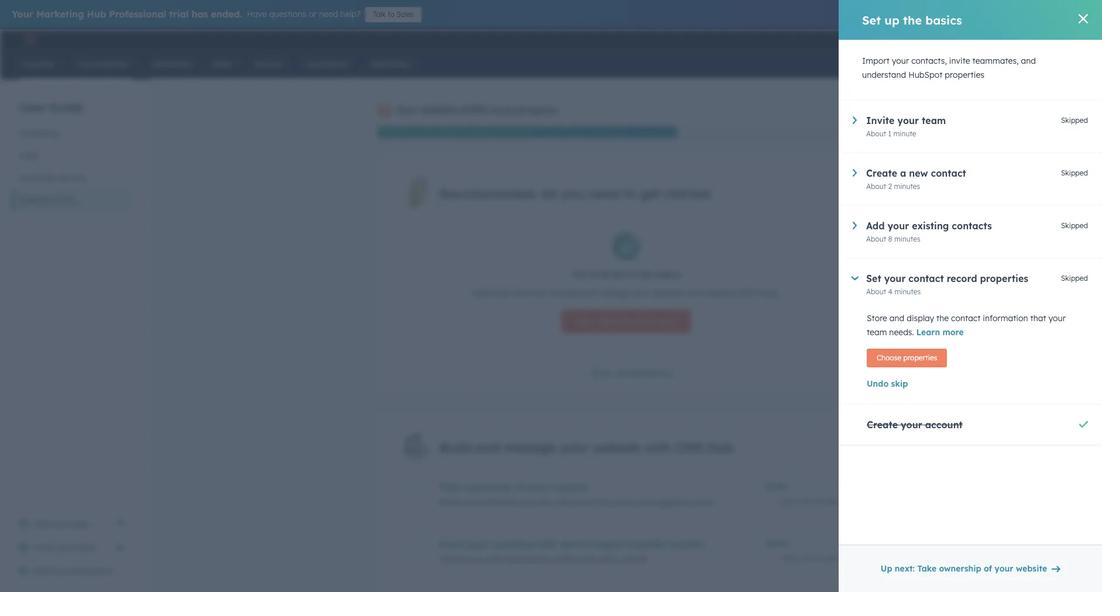 Task type: locate. For each thing, give the bounding box(es) containing it.
1 vertical spatial left
[[841, 554, 852, 563]]

8
[[889, 235, 893, 244]]

minute
[[894, 129, 917, 138]]

0 vertical spatial tools
[[491, 104, 514, 116]]

minutes inside set your contact record properties about 4 minutes
[[895, 288, 921, 296]]

properties down invite
[[945, 70, 985, 80]]

contact left record
[[909, 273, 944, 285]]

1 vertical spatial take
[[918, 564, 937, 574]]

and down notifications 'icon'
[[1022, 56, 1036, 66]]

guide
[[49, 100, 83, 114]]

(cms)
[[461, 104, 488, 116], [52, 195, 75, 206], [734, 288, 757, 299], [632, 316, 655, 327]]

and up needs. at the right
[[890, 313, 905, 324]]

to left get
[[623, 186, 636, 202]]

1 horizontal spatial invite
[[867, 115, 895, 126]]

1 horizontal spatial of
[[984, 564, 993, 574]]

link opens in a new window image
[[116, 518, 124, 532], [116, 520, 124, 529]]

1 horizontal spatial take
[[918, 564, 937, 574]]

need right or
[[319, 9, 338, 19]]

show
[[592, 368, 614, 379]]

hub left the professional on the left top of the page
[[87, 8, 106, 20]]

minutes
[[894, 182, 921, 191], [895, 235, 921, 244], [895, 288, 921, 296], [813, 498, 839, 506], [813, 554, 839, 563]]

contact inside set your contact record properties about 4 minutes
[[909, 273, 944, 285]]

take up grow
[[439, 482, 462, 493]]

your inside set your contact record properties about 4 minutes
[[885, 273, 906, 285]]

2 vertical spatial website
[[599, 316, 630, 327]]

sales right talk at left top
[[397, 10, 414, 19]]

engine-
[[594, 539, 630, 550]]

about inside "invite your team about 1 minute"
[[867, 129, 887, 138]]

basics
[[926, 13, 963, 27], [655, 269, 681, 280]]

1 vertical spatial site
[[489, 554, 502, 565]]

friendly
[[630, 539, 666, 550]]

1 horizontal spatial website
[[421, 104, 458, 116]]

tools right the management
[[695, 498, 714, 508]]

with
[[684, 288, 700, 299], [645, 440, 672, 456], [555, 498, 571, 508], [537, 539, 557, 550], [581, 554, 597, 565]]

menu
[[853, 29, 1089, 48]]

0 vertical spatial of
[[516, 482, 525, 493]]

0 horizontal spatial your
[[12, 8, 33, 20]]

and down audience
[[505, 554, 520, 565]]

0 horizontal spatial sales
[[19, 150, 39, 161]]

your inside the add your existing contacts about 8 minutes
[[888, 220, 910, 232]]

tools
[[491, 104, 514, 116], [658, 316, 676, 327], [695, 498, 714, 508]]

contact right 'new' on the top right of the page
[[931, 167, 967, 179]]

0 vertical spatial properties
[[945, 70, 985, 80]]

1 vertical spatial of
[[984, 564, 993, 574]]

1 horizontal spatial the
[[904, 13, 922, 27]]

and inside store and display the contact information that your team needs.
[[890, 313, 905, 324]]

build and manage your website with cms hub
[[439, 440, 734, 456]]

content down friendly
[[619, 554, 648, 565]]

basics inside dialog
[[926, 13, 963, 27]]

1 vertical spatial invite
[[33, 543, 55, 553]]

2 horizontal spatial tools
[[695, 498, 714, 508]]

1 horizontal spatial site
[[539, 498, 553, 508]]

talk to sales
[[373, 10, 414, 19]]

create up 2
[[867, 167, 898, 179]]

left
[[841, 498, 852, 506], [841, 554, 852, 563]]

marketplaces button
[[941, 29, 966, 48]]

1 horizontal spatial ownership
[[940, 564, 982, 574]]

website for next:
[[599, 316, 630, 327]]

undo skip button
[[867, 377, 1075, 391]]

0 vertical spatial invite
[[867, 115, 895, 126]]

0 horizontal spatial invite
[[33, 543, 55, 553]]

1 vertical spatial create
[[867, 419, 898, 431]]

tools down great job! continue to build and manage your website with website (cms) tools.
[[658, 316, 676, 327]]

0 horizontal spatial website
[[19, 195, 50, 206]]

0 horizontal spatial hub
[[87, 8, 106, 20]]

show completed (1)
[[592, 368, 673, 379]]

1 horizontal spatial your
[[396, 104, 418, 116]]

ownership inside up next: take ownership of your website button
[[940, 564, 982, 574]]

2 horizontal spatial website
[[599, 316, 630, 327]]

0 horizontal spatial to
[[388, 10, 395, 19]]

set left up
[[863, 13, 881, 27]]

33% for take ownership of your website
[[838, 482, 852, 491]]

close image
[[1075, 10, 1084, 19], [1079, 14, 1089, 23]]

hub right cms at the right bottom of the page
[[708, 440, 734, 456]]

your inside import your contacts, invite teammates, and understand hubspot properties
[[892, 56, 910, 66]]

tools inside next: website (cms) tools button
[[658, 316, 676, 327]]

sales button
[[12, 145, 131, 167]]

1 vertical spatial properties
[[981, 273, 1029, 285]]

website inside next: website (cms) tools button
[[599, 316, 630, 327]]

1 build from the top
[[439, 440, 472, 456]]

1 vertical spatial caret image
[[852, 277, 859, 281]]

invite for invite your team
[[33, 543, 55, 553]]

0 vertical spatial build
[[439, 440, 472, 456]]

0 vertical spatial 33%
[[838, 482, 852, 491]]

view your plan
[[33, 519, 90, 530]]

2 vertical spatial tools
[[695, 498, 714, 508]]

team down store
[[867, 327, 887, 338]]

all
[[541, 186, 557, 202]]

learn more
[[917, 327, 964, 338]]

2 caret image from the top
[[853, 169, 857, 177]]

take ownership of your website button
[[439, 482, 757, 493]]

and left customize
[[461, 498, 476, 508]]

menu item
[[915, 29, 918, 48]]

1 horizontal spatial tools
[[658, 316, 676, 327]]

service
[[58, 173, 87, 183]]

music button
[[1029, 29, 1087, 48]]

33%
[[838, 482, 852, 491], [838, 539, 852, 548]]

your marketing hub professional trial has ended. have questions or need help?
[[12, 8, 361, 20]]

about inside create a new contact about 2 minutes
[[867, 182, 887, 191]]

1 vertical spatial hub
[[708, 440, 734, 456]]

caret image up "64%"
[[853, 117, 857, 124]]

1 vertical spatial your
[[396, 104, 418, 116]]

1 vertical spatial website
[[19, 195, 50, 206]]

0 vertical spatial create
[[867, 167, 898, 179]]

skipped
[[1062, 116, 1089, 125], [1062, 169, 1089, 177], [1062, 221, 1089, 230], [1062, 274, 1089, 283]]

left for grow your audience with search engine-friendly content
[[841, 554, 852, 563]]

0 vertical spatial basics
[[926, 13, 963, 27]]

take right next:
[[918, 564, 937, 574]]

properties up information
[[981, 273, 1029, 285]]

invite
[[867, 115, 895, 126], [33, 543, 55, 553]]

content down take ownership of your website button
[[609, 498, 639, 508]]

0 horizontal spatial the
[[640, 269, 653, 280]]

0 vertical spatial set
[[863, 13, 881, 27]]

0 vertical spatial caret image
[[853, 222, 857, 229]]

1 vertical spatial the
[[640, 269, 653, 280]]

1 vertical spatial to
[[623, 186, 636, 202]]

set up store
[[867, 273, 882, 285]]

greg robinson image
[[1036, 33, 1047, 44]]

33% for grow your audience with search engine-friendly content
[[838, 539, 852, 548]]

(cms) down the customer service button
[[52, 195, 75, 206]]

learn
[[917, 327, 941, 338]]

record
[[947, 273, 978, 285]]

set
[[612, 269, 624, 280]]

1 left from the top
[[841, 498, 852, 506]]

0 horizontal spatial of
[[516, 482, 525, 493]]

0 vertical spatial contact
[[931, 167, 967, 179]]

customer service button
[[12, 167, 131, 189]]

caret image
[[853, 117, 857, 124], [853, 169, 857, 177]]

recommended: all you need to get started
[[439, 186, 711, 202]]

0 vertical spatial to
[[388, 10, 395, 19]]

1 skipped from the top
[[1062, 116, 1089, 125]]

basics up the 'marketplaces' popup button
[[926, 13, 963, 27]]

0 vertical spatial caret image
[[853, 117, 857, 124]]

start overview demo link
[[12, 560, 131, 583]]

0 vertical spatial team
[[922, 115, 946, 126]]

[object object] complete progress bar up "about 20 minutes left"
[[764, 485, 787, 489]]

and inside import your contacts, invite teammates, and understand hubspot properties
[[1022, 56, 1036, 66]]

management
[[641, 498, 693, 508]]

0 vertical spatial ownership
[[464, 482, 513, 493]]

3 skipped from the top
[[1062, 221, 1089, 230]]

0 vertical spatial website
[[421, 104, 458, 116]]

close image inside set up the basics dialog
[[1079, 14, 1089, 23]]

0 vertical spatial take
[[439, 482, 462, 493]]

1 vertical spatial tools
[[658, 316, 676, 327]]

33% up about 16 minutes left
[[838, 539, 852, 548]]

0 horizontal spatial manage
[[504, 440, 556, 456]]

website
[[421, 104, 458, 116], [19, 195, 50, 206], [599, 316, 630, 327]]

tools up your website (cms) tools progress progress bar
[[491, 104, 514, 116]]

create for create a new contact about 2 minutes
[[867, 167, 898, 179]]

2 build from the top
[[439, 498, 459, 508]]

1 vertical spatial contact
[[909, 273, 944, 285]]

ownership up customize
[[464, 482, 513, 493]]

0 horizontal spatial tools
[[491, 104, 514, 116]]

site down audience
[[489, 554, 502, 565]]

hubspot image
[[21, 32, 35, 46]]

up
[[885, 13, 900, 27]]

2 skipped from the top
[[1062, 169, 1089, 177]]

next: website (cms) tools
[[576, 316, 676, 327]]

33% up "about 20 minutes left"
[[838, 482, 852, 491]]

0 vertical spatial [object object] complete progress bar
[[764, 485, 787, 489]]

(cms) up your website (cms) tools progress progress bar
[[461, 104, 488, 116]]

marketing up hubspot link
[[36, 8, 84, 20]]

take inside button
[[918, 564, 937, 574]]

minutes down a
[[894, 182, 921, 191]]

website inside take ownership of your website build and customize your site with powerful content management tools
[[552, 482, 588, 493]]

0 horizontal spatial take
[[439, 482, 462, 493]]

with inside take ownership of your website build and customize your site with powerful content management tools
[[555, 498, 571, 508]]

20
[[803, 498, 811, 506]]

create inside create a new contact about 2 minutes
[[867, 167, 898, 179]]

0 vertical spatial your
[[12, 8, 33, 20]]

existing
[[912, 220, 949, 232]]

(cms) left tools.
[[734, 288, 757, 299]]

new
[[910, 167, 929, 179]]

or
[[309, 9, 317, 19]]

0 vertical spatial need
[[319, 9, 338, 19]]

1 vertical spatial set
[[867, 273, 882, 285]]

invite for invite your team about 1 minute
[[867, 115, 895, 126]]

2 33% from the top
[[838, 539, 852, 548]]

skipped for add your existing contacts
[[1062, 221, 1089, 230]]

minutes inside create a new contact about 2 minutes
[[894, 182, 921, 191]]

about left 2
[[867, 182, 887, 191]]

set up the basics dialog
[[839, 0, 1103, 593]]

store and display the contact information that your team needs.
[[867, 313, 1066, 338]]

caret image
[[853, 222, 857, 229], [852, 277, 859, 281]]

calling icon image
[[923, 34, 934, 45]]

marketing down user
[[19, 128, 58, 139]]

0 vertical spatial left
[[841, 498, 852, 506]]

add
[[867, 220, 885, 232]]

2 left from the top
[[841, 554, 852, 563]]

skipped for create a new contact
[[1062, 169, 1089, 177]]

about left 1
[[867, 129, 887, 138]]

the right up
[[904, 13, 922, 27]]

get
[[640, 186, 661, 202]]

of inside take ownership of your website build and customize your site with powerful content management tools
[[516, 482, 525, 493]]

1 vertical spatial team
[[867, 327, 887, 338]]

contact
[[931, 167, 967, 179], [909, 273, 944, 285], [952, 313, 981, 324]]

(cms) down great job! continue to build and manage your website with website (cms) tools.
[[632, 316, 655, 327]]

0 vertical spatial site
[[539, 498, 553, 508]]

0 horizontal spatial basics
[[655, 269, 681, 280]]

2 horizontal spatial team
[[922, 115, 946, 126]]

build
[[439, 440, 472, 456], [439, 498, 459, 508]]

to left build
[[550, 288, 558, 299]]

create
[[867, 167, 898, 179], [867, 419, 898, 431]]

1 vertical spatial marketing
[[19, 128, 58, 139]]

1 vertical spatial 33%
[[838, 539, 852, 548]]

set inside set your contact record properties about 4 minutes
[[867, 273, 882, 285]]

build
[[560, 288, 579, 299]]

1 vertical spatial caret image
[[853, 169, 857, 177]]

to
[[388, 10, 395, 19], [623, 186, 636, 202], [550, 288, 558, 299]]

properties down learn
[[904, 354, 938, 362]]

1 vertical spatial [object object] complete progress bar
[[764, 542, 787, 546]]

1 horizontal spatial team
[[867, 327, 887, 338]]

invite inside "invite your team about 1 minute"
[[867, 115, 895, 126]]

understand
[[863, 70, 907, 80]]

2 [object object] complete progress bar from the top
[[764, 542, 787, 546]]

and inside grow your audience with search engine-friendly content publish your site and attract visitors with your content
[[505, 554, 520, 565]]

1 33% from the top
[[838, 482, 852, 491]]

about down add
[[867, 235, 887, 244]]

site left 'powerful'
[[539, 498, 553, 508]]

undo
[[867, 379, 889, 389]]

2 vertical spatial team
[[77, 543, 97, 553]]

0 vertical spatial manage
[[598, 288, 630, 299]]

on
[[627, 269, 637, 280]]

1 vertical spatial basics
[[655, 269, 681, 280]]

2 vertical spatial the
[[937, 313, 949, 324]]

2 vertical spatial contact
[[952, 313, 981, 324]]

1 vertical spatial build
[[439, 498, 459, 508]]

1 horizontal spatial to
[[550, 288, 558, 299]]

caret image down "64%"
[[853, 169, 857, 177]]

0 horizontal spatial team
[[77, 543, 97, 553]]

choose
[[877, 354, 902, 362]]

Search HubSpot search field
[[938, 54, 1082, 74]]

1 [object object] complete progress bar from the top
[[764, 485, 787, 489]]

2 horizontal spatial the
[[937, 313, 949, 324]]

properties inside import your contacts, invite teammates, and understand hubspot properties
[[945, 70, 985, 80]]

left right 20
[[841, 498, 852, 506]]

[object object] complete progress bar up about 16 minutes left
[[764, 542, 787, 546]]

0 vertical spatial content
[[609, 498, 639, 508]]

the right on
[[640, 269, 653, 280]]

demo
[[91, 566, 113, 577]]

team down hubspot
[[922, 115, 946, 126]]

1 horizontal spatial need
[[588, 186, 619, 202]]

website inside button
[[1016, 564, 1048, 574]]

hub
[[87, 8, 106, 20], [708, 440, 734, 456]]

minutes right 4
[[895, 288, 921, 296]]

invite inside button
[[33, 543, 55, 553]]

2 vertical spatial to
[[550, 288, 558, 299]]

ownership right next:
[[940, 564, 982, 574]]

about inside the add your existing contacts about 8 minutes
[[867, 235, 887, 244]]

contact up more
[[952, 313, 981, 324]]

powerful
[[573, 498, 607, 508]]

about left 16 at right bottom
[[782, 554, 802, 563]]

content right friendly
[[669, 539, 704, 550]]

invite up 1
[[867, 115, 895, 126]]

build inside take ownership of your website build and customize your site with powerful content management tools
[[439, 498, 459, 508]]

website inside website (cms) 'button'
[[19, 195, 50, 206]]

1 horizontal spatial basics
[[926, 13, 963, 27]]

take
[[439, 482, 462, 493], [918, 564, 937, 574]]

1 vertical spatial ownership
[[940, 564, 982, 574]]

and
[[1022, 56, 1036, 66], [581, 288, 596, 299], [890, 313, 905, 324], [475, 440, 500, 456], [461, 498, 476, 508], [505, 554, 520, 565]]

team down plan at the left of page
[[77, 543, 97, 553]]

display
[[907, 313, 935, 324]]

create down undo
[[867, 419, 898, 431]]

4 skipped from the top
[[1062, 274, 1089, 283]]

minutes right 8
[[895, 235, 921, 244]]

0 horizontal spatial need
[[319, 9, 338, 19]]

left right 16 at right bottom
[[841, 554, 852, 563]]

content
[[609, 498, 639, 508], [669, 539, 704, 550], [619, 554, 648, 565]]

basics right on
[[655, 269, 681, 280]]

marketplaces image
[[948, 35, 959, 45]]

about
[[867, 129, 887, 138], [867, 182, 887, 191], [867, 235, 887, 244], [867, 288, 887, 296], [781, 498, 801, 506], [782, 554, 802, 563]]

1 vertical spatial sales
[[19, 150, 39, 161]]

team inside button
[[77, 543, 97, 553]]

1 caret image from the top
[[853, 117, 857, 124]]

about left 4
[[867, 288, 887, 296]]

the up learn more
[[937, 313, 949, 324]]

properties
[[945, 70, 985, 80], [981, 273, 1029, 285], [904, 354, 938, 362]]

to right talk at left top
[[388, 10, 395, 19]]

team inside "invite your team about 1 minute"
[[922, 115, 946, 126]]

add your existing contacts about 8 minutes
[[867, 220, 993, 244]]

your
[[892, 56, 910, 66], [898, 115, 919, 126], [888, 220, 910, 232], [885, 273, 906, 285], [633, 288, 650, 299], [1049, 313, 1066, 324], [901, 419, 923, 431], [560, 440, 589, 456], [528, 482, 549, 493], [519, 498, 537, 508], [54, 519, 71, 530], [467, 539, 489, 550], [58, 543, 75, 553], [469, 554, 487, 565], [599, 554, 616, 565], [995, 564, 1014, 574]]

need right 'you'
[[588, 186, 619, 202]]

great job! continue to build and manage your website with website (cms) tools.
[[472, 288, 780, 299]]

overview
[[54, 566, 89, 577]]

need
[[319, 9, 338, 19], [588, 186, 619, 202]]

invite up start on the left of the page
[[33, 543, 55, 553]]

0 horizontal spatial ownership
[[464, 482, 513, 493]]

calling icon button
[[919, 31, 939, 46]]

0 vertical spatial sales
[[397, 10, 414, 19]]

sales up customer
[[19, 150, 39, 161]]

0 horizontal spatial site
[[489, 554, 502, 565]]

[object object] complete progress bar
[[764, 485, 787, 489], [764, 542, 787, 546]]



Task type: describe. For each thing, give the bounding box(es) containing it.
hubspot link
[[14, 32, 44, 46]]

contacts
[[952, 220, 993, 232]]

minutes inside the add your existing contacts about 8 minutes
[[895, 235, 921, 244]]

0 vertical spatial hub
[[87, 8, 106, 20]]

your inside "invite your team about 1 minute"
[[898, 115, 919, 126]]

recommended:
[[439, 186, 537, 202]]

need inside 'your marketing hub professional trial has ended. have questions or need help?'
[[319, 9, 338, 19]]

your for your marketing hub professional trial has ended. have questions or need help?
[[12, 8, 33, 20]]

learn more button
[[917, 326, 964, 340]]

site inside grow your audience with search engine-friendly content publish your site and attract visitors with your content
[[489, 554, 502, 565]]

website (cms)
[[19, 195, 75, 206]]

next:
[[576, 316, 597, 327]]

store
[[867, 313, 888, 324]]

site inside take ownership of your website build and customize your site with powerful content management tools
[[539, 498, 553, 508]]

set for set your contact record properties about 4 minutes
[[867, 273, 882, 285]]

help?
[[340, 9, 361, 19]]

create for create your account
[[867, 419, 898, 431]]

tools for next: website (cms) tools
[[658, 316, 676, 327]]

1 horizontal spatial manage
[[598, 288, 630, 299]]

talk to sales button
[[366, 7, 422, 22]]

that
[[1031, 313, 1047, 324]]

properties inside set your contact record properties about 4 minutes
[[981, 273, 1029, 285]]

teammates,
[[973, 56, 1019, 66]]

music
[[1049, 34, 1070, 43]]

2 horizontal spatial to
[[623, 186, 636, 202]]

1 vertical spatial need
[[588, 186, 619, 202]]

account
[[926, 419, 963, 431]]

progress
[[517, 104, 557, 116]]

a
[[901, 167, 907, 179]]

search
[[560, 539, 591, 550]]

started
[[665, 186, 711, 202]]

undo skip
[[867, 379, 908, 389]]

caret image for set
[[852, 277, 859, 281]]

menu containing music
[[853, 29, 1089, 48]]

4
[[889, 288, 893, 296]]

2
[[889, 182, 893, 191]]

user guide
[[19, 100, 83, 114]]

1 link opens in a new window image from the top
[[116, 518, 124, 532]]

customer
[[19, 173, 56, 183]]

choose properties link
[[867, 349, 948, 368]]

website for your
[[421, 104, 458, 116]]

more
[[943, 327, 964, 338]]

professional
[[109, 8, 166, 20]]

settings link
[[990, 32, 1005, 45]]

needs.
[[890, 327, 915, 338]]

invite your team button
[[12, 536, 131, 560]]

has
[[192, 8, 208, 20]]

help button
[[968, 29, 988, 48]]

(1)
[[662, 368, 673, 379]]

create a new contact about 2 minutes
[[867, 167, 967, 191]]

marketing inside button
[[19, 128, 58, 139]]

settings image
[[992, 34, 1003, 45]]

0 vertical spatial marketing
[[36, 8, 84, 20]]

information
[[983, 313, 1029, 324]]

view your plan link
[[12, 513, 131, 536]]

minutes right 20
[[813, 498, 839, 506]]

user
[[19, 100, 45, 114]]

notifications image
[[1012, 35, 1022, 45]]

plan
[[73, 519, 90, 530]]

caret image for create
[[853, 169, 857, 177]]

you're
[[572, 269, 597, 280]]

website (cms) button
[[12, 189, 131, 211]]

set up the basics
[[863, 13, 963, 27]]

completed
[[617, 368, 660, 379]]

(cms) inside 'button'
[[52, 195, 75, 206]]

next: website (cms) tools button
[[562, 310, 691, 333]]

marketing button
[[12, 122, 131, 145]]

minutes right 16 at right bottom
[[813, 554, 839, 563]]

contact inside create a new contact about 2 minutes
[[931, 167, 967, 179]]

take inside take ownership of your website build and customize your site with powerful content management tools
[[439, 482, 462, 493]]

set your contact record properties about 4 minutes
[[867, 273, 1029, 296]]

team for invite your team about 1 minute
[[922, 115, 946, 126]]

notifications button
[[1007, 29, 1027, 48]]

contacts,
[[912, 56, 947, 66]]

grow your audience with search engine-friendly content publish your site and attract visitors with your content
[[439, 539, 704, 565]]

1 vertical spatial content
[[669, 539, 704, 550]]

grow your audience with search engine-friendly content button
[[439, 539, 757, 550]]

next:
[[895, 564, 915, 574]]

caret image for add
[[853, 222, 857, 229]]

import
[[863, 56, 890, 66]]

grow
[[439, 539, 464, 550]]

have
[[247, 9, 267, 19]]

import your contacts, invite teammates, and understand hubspot properties
[[863, 56, 1036, 80]]

left for take ownership of your website
[[841, 498, 852, 506]]

skip
[[892, 379, 908, 389]]

up next: take ownership of your website
[[881, 564, 1048, 574]]

trial
[[169, 8, 189, 20]]

and down the you're
[[581, 288, 596, 299]]

about left 20
[[781, 498, 801, 506]]

caret image for invite
[[853, 117, 857, 124]]

tools for your website (cms) tools progress
[[491, 104, 514, 116]]

your website (cms) tools progress progress bar
[[377, 126, 677, 138]]

contact inside store and display the contact information that your team needs.
[[952, 313, 981, 324]]

show completed (1) button
[[579, 367, 673, 382]]

(cms) inside button
[[632, 316, 655, 327]]

2 link opens in a new window image from the top
[[116, 520, 124, 529]]

tools inside take ownership of your website build and customize your site with powerful content management tools
[[695, 498, 714, 508]]

questions
[[269, 9, 306, 19]]

to inside button
[[388, 10, 395, 19]]

0 vertical spatial the
[[904, 13, 922, 27]]

up
[[881, 564, 893, 574]]

sales inside user guide views element
[[19, 150, 39, 161]]

invite your team
[[33, 543, 97, 553]]

content inside take ownership of your website build and customize your site with powerful content management tools
[[609, 498, 639, 508]]

1 vertical spatial manage
[[504, 440, 556, 456]]

about inside set your contact record properties about 4 minutes
[[867, 288, 887, 296]]

customize
[[478, 498, 517, 508]]

your website (cms) tools progress
[[396, 104, 557, 116]]

skipped for invite your team
[[1062, 116, 1089, 125]]

you
[[561, 186, 584, 202]]

about 16 minutes left
[[782, 554, 852, 563]]

2 vertical spatial content
[[619, 554, 648, 565]]

great
[[472, 288, 494, 299]]

user guide views element
[[12, 80, 131, 211]]

[object object] complete progress bar for take ownership of your website
[[764, 485, 787, 489]]

start overview demo
[[33, 566, 113, 577]]

choose properties
[[877, 354, 938, 362]]

skipped for set your contact record properties
[[1062, 274, 1089, 283]]

of inside button
[[984, 564, 993, 574]]

invite
[[950, 56, 971, 66]]

team for invite your team
[[77, 543, 97, 553]]

2 vertical spatial properties
[[904, 354, 938, 362]]

1
[[889, 129, 892, 138]]

[object object] complete progress bar for grow your audience with search engine-friendly content
[[764, 542, 787, 546]]

create your account
[[867, 419, 963, 431]]

1 horizontal spatial sales
[[397, 10, 414, 19]]

and up customize
[[475, 440, 500, 456]]

team inside store and display the contact information that your team needs.
[[867, 327, 887, 338]]

customer service
[[19, 173, 87, 183]]

help image
[[973, 35, 983, 45]]

visitors
[[551, 554, 578, 565]]

set for set up the basics
[[863, 13, 881, 27]]

ownership inside take ownership of your website build and customize your site with powerful content management tools
[[464, 482, 513, 493]]

audience
[[491, 539, 534, 550]]

up next: take ownership of your website button
[[874, 557, 1068, 581]]

and inside take ownership of your website build and customize your site with powerful content management tools
[[461, 498, 476, 508]]

your for your website (cms) tools progress
[[396, 104, 418, 116]]

hubspot
[[909, 70, 943, 80]]

all
[[600, 269, 610, 280]]

the inside store and display the contact information that your team needs.
[[937, 313, 949, 324]]

your inside store and display the contact information that your team needs.
[[1049, 313, 1066, 324]]

upgrade image
[[861, 35, 872, 45]]



Task type: vqa. For each thing, say whether or not it's contained in the screenshot.
first left from the bottom of the page
yes



